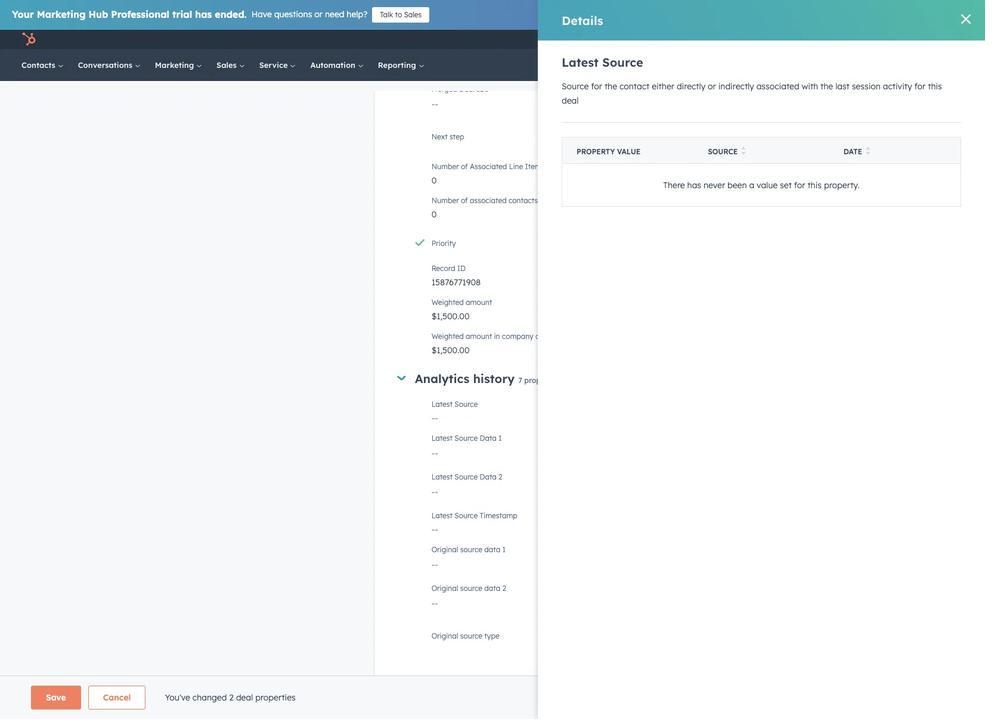 Task type: vqa. For each thing, say whether or not it's contained in the screenshot.
Your Marketing Hub Professional trial has ended. Have questions or need help?
yes



Task type: locate. For each thing, give the bounding box(es) containing it.
original down original source data 1
[[432, 585, 458, 594]]

Original source data 1 text field
[[432, 553, 841, 577]]

original for original source type
[[432, 632, 458, 641]]

press to sort. image inside source button
[[741, 147, 746, 155]]

1 vertical spatial of
[[461, 196, 468, 205]]

1 horizontal spatial marketing
[[155, 60, 196, 70]]

2 amount from the top
[[466, 332, 492, 341]]

0 vertical spatial data
[[484, 546, 500, 555]]

1 vertical spatial data
[[484, 585, 500, 594]]

weighted for weighted amount in company currency
[[432, 332, 464, 341]]

latest up original source data 1
[[432, 512, 453, 521]]

of left "associated"
[[461, 162, 468, 171]]

2 for latest source data 2
[[499, 473, 503, 482]]

latest source timestamp
[[432, 512, 518, 521]]

2 vertical spatial source
[[460, 632, 482, 641]]

0 horizontal spatial the
[[605, 81, 617, 92]]

press to sort. element right date
[[866, 147, 870, 157]]

upgrade image
[[750, 35, 761, 46]]

0 horizontal spatial or
[[314, 9, 323, 20]]

never
[[704, 180, 725, 191]]

Record ID text field
[[432, 272, 841, 291]]

0 horizontal spatial this
[[808, 180, 822, 191]]

1 vertical spatial source
[[460, 585, 482, 594]]

source for 2
[[460, 585, 482, 594]]

history
[[473, 372, 515, 387]]

marketing link
[[148, 49, 209, 81]]

1 horizontal spatial press to sort. image
[[866, 147, 870, 155]]

1 vertical spatial deal
[[236, 693, 253, 704]]

0 vertical spatial has
[[195, 8, 212, 20]]

this
[[928, 81, 942, 92], [808, 180, 822, 191]]

1 the from the left
[[605, 81, 617, 92]]

associated left with
[[757, 81, 799, 92]]

sales right to
[[404, 10, 422, 19]]

your
[[12, 8, 34, 20]]

sales inside button
[[404, 10, 422, 19]]

0 vertical spatial associated
[[757, 81, 799, 92]]

number
[[432, 162, 459, 171], [432, 196, 459, 205]]

0 vertical spatial deal
[[562, 95, 579, 106]]

latest source data 2
[[432, 473, 503, 482]]

either
[[652, 81, 674, 92]]

press to sort. element for date
[[866, 147, 870, 157]]

0 vertical spatial latest source
[[562, 55, 643, 70]]

or left need
[[314, 9, 323, 20]]

press to sort. image right date
[[866, 147, 870, 155]]

properties
[[524, 376, 561, 385], [255, 693, 296, 704]]

deal right changed
[[236, 693, 253, 704]]

an
[[458, 244, 468, 255]]

0 vertical spatial or
[[314, 9, 323, 20]]

or right directly
[[708, 81, 716, 92]]

hub
[[89, 8, 108, 20]]

1 vertical spatial associated
[[470, 196, 507, 205]]

ids
[[477, 85, 489, 94]]

0 vertical spatial weighted
[[432, 298, 464, 307]]

1 vertical spatial data
[[480, 473, 497, 482]]

original down latest source timestamp
[[432, 546, 458, 555]]

source down latest source timestamp
[[460, 546, 482, 555]]

source down original source data 1
[[460, 585, 482, 594]]

service link
[[252, 49, 303, 81]]

0 vertical spatial source
[[460, 546, 482, 555]]

2 right changed
[[229, 693, 234, 704]]

this right activity
[[928, 81, 942, 92]]

for left contact
[[591, 81, 602, 92]]

3 original from the top
[[432, 632, 458, 641]]

notifications image
[[893, 35, 903, 46]]

press to sort. element inside "date" button
[[866, 147, 870, 157]]

sales
[[404, 10, 422, 19], [217, 60, 239, 70]]

help button
[[848, 30, 868, 49]]

press to sort. image inside "date" button
[[866, 147, 870, 155]]

0 horizontal spatial press to sort. image
[[741, 147, 746, 155]]

2 number from the top
[[432, 196, 459, 205]]

2 weighted from the top
[[432, 332, 464, 341]]

associated inside source for the contact either directly or indirectly associated with the last session activity for this deal
[[757, 81, 799, 92]]

for
[[591, 81, 602, 92], [915, 81, 926, 92], [794, 180, 805, 191]]

number for number of associated contacts
[[432, 196, 459, 205]]

0 horizontal spatial latest source
[[432, 400, 478, 409]]

the left contact
[[605, 81, 617, 92]]

1 data from the top
[[484, 546, 500, 555]]

0 vertical spatial original
[[432, 546, 458, 555]]

calling icon button
[[798, 32, 818, 47]]

marketplaces image
[[828, 35, 838, 46]]

Number of associated contacts text field
[[432, 204, 841, 223]]

0 horizontal spatial press to sort. element
[[741, 147, 746, 157]]

latest source down analytics
[[432, 400, 478, 409]]

greg robinson image
[[918, 34, 928, 45]]

number of associated line items
[[432, 162, 545, 171]]

has
[[195, 8, 212, 20], [687, 180, 701, 191]]

2 horizontal spatial for
[[915, 81, 926, 92]]

1 down timestamp
[[502, 546, 506, 555]]

0 horizontal spatial for
[[591, 81, 602, 92]]

has right trial
[[195, 8, 212, 20]]

1 data from the top
[[480, 434, 497, 443]]

details
[[562, 13, 603, 28]]

reporting link
[[371, 49, 431, 81]]

weighted
[[432, 298, 464, 307], [432, 332, 464, 341]]

cancel button
[[88, 686, 146, 710]]

data up 'latest source data 2'
[[480, 434, 497, 443]]

automation link
[[303, 49, 371, 81]]

1 vertical spatial properties
[[255, 693, 296, 704]]

1 source from the top
[[460, 546, 482, 555]]

source for the contact either directly or indirectly associated with the last session activity for this deal
[[562, 81, 944, 106]]

latest
[[562, 55, 599, 70], [432, 400, 453, 409], [432, 434, 453, 443], [432, 473, 453, 482], [432, 512, 453, 521]]

1 vertical spatial has
[[687, 180, 701, 191]]

property.
[[824, 180, 860, 191]]

source up never
[[708, 147, 738, 156]]

source left timestamp
[[455, 512, 478, 521]]

Weighted amount text field
[[432, 306, 841, 325]]

1 horizontal spatial this
[[928, 81, 942, 92]]

0 vertical spatial number
[[432, 162, 459, 171]]

2 the from the left
[[821, 81, 833, 92]]

trial
[[172, 8, 192, 20]]

0 vertical spatial data
[[480, 434, 497, 443]]

1 horizontal spatial properties
[[524, 376, 561, 385]]

1 vertical spatial number
[[432, 196, 459, 205]]

Latest Source Data 1 text field
[[432, 441, 841, 465]]

1 vertical spatial 2
[[502, 585, 506, 594]]

number up priority
[[432, 196, 459, 205]]

original left "type"
[[432, 632, 458, 641]]

source inside source for the contact either directly or indirectly associated with the last session activity for this deal
[[562, 81, 589, 92]]

1 horizontal spatial 1
[[502, 546, 506, 555]]

1 weighted from the top
[[432, 298, 464, 307]]

Original source data 2 text field
[[432, 592, 841, 616]]

1 horizontal spatial sales
[[404, 10, 422, 19]]

caret image
[[397, 376, 406, 381]]

amount left in
[[466, 332, 492, 341]]

amount for weighted amount in company currency
[[466, 332, 492, 341]]

2
[[499, 473, 503, 482], [502, 585, 506, 594], [229, 693, 234, 704]]

or inside source for the contact either directly or indirectly associated with the last session activity for this deal
[[708, 81, 716, 92]]

2 down original source data 1
[[502, 585, 506, 594]]

press to sort. element up been at the top of the page
[[741, 147, 746, 157]]

1 vertical spatial weighted
[[432, 332, 464, 341]]

1 up 'latest source data 2'
[[499, 434, 502, 443]]

1 vertical spatial 1
[[502, 546, 506, 555]]

latest for "latest source data 2" "text box"
[[432, 473, 453, 482]]

help image
[[853, 35, 863, 46]]

latest up 'latest source data 2'
[[432, 434, 453, 443]]

1 horizontal spatial press to sort. element
[[866, 147, 870, 157]]

step
[[450, 133, 464, 142]]

0 vertical spatial 2
[[499, 473, 503, 482]]

2 data from the top
[[480, 473, 497, 482]]

option
[[470, 244, 495, 255]]

close image
[[957, 10, 966, 20], [961, 14, 971, 24]]

marketing left hub
[[37, 8, 86, 20]]

Latest Source Timestamp text field
[[432, 519, 841, 538]]

weighted down the record id
[[432, 298, 464, 307]]

data down timestamp
[[484, 546, 500, 555]]

0 vertical spatial of
[[461, 162, 468, 171]]

talk to sales
[[380, 10, 422, 19]]

1 horizontal spatial latest source
[[562, 55, 643, 70]]

or
[[314, 9, 323, 20], [708, 81, 716, 92]]

1 horizontal spatial deal
[[562, 95, 579, 106]]

source left "type"
[[460, 632, 482, 641]]

contacts
[[21, 60, 58, 70]]

2 press to sort. element from the left
[[866, 147, 870, 157]]

1
[[499, 434, 502, 443], [502, 546, 506, 555]]

1 number from the top
[[432, 162, 459, 171]]

of down number of associated line items
[[461, 196, 468, 205]]

0 horizontal spatial properties
[[255, 693, 296, 704]]

select an option
[[432, 244, 495, 255]]

0 vertical spatial marketing
[[37, 8, 86, 20]]

0 horizontal spatial 1
[[499, 434, 502, 443]]

data for 1
[[480, 434, 497, 443]]

contacts link
[[14, 49, 71, 81]]

latest down latest source data 1
[[432, 473, 453, 482]]

0 vertical spatial 1
[[499, 434, 502, 443]]

source left contact
[[562, 81, 589, 92]]

0 vertical spatial amount
[[466, 298, 492, 307]]

data up timestamp
[[480, 473, 497, 482]]

select
[[432, 244, 455, 255]]

your marketing hub professional trial has ended. have questions or need help?
[[12, 8, 367, 20]]

a
[[749, 180, 754, 191]]

1 vertical spatial or
[[708, 81, 716, 92]]

press to sort. image up been at the top of the page
[[741, 147, 746, 155]]

1 for original source data 1
[[502, 546, 506, 555]]

2 for original source data 2
[[502, 585, 506, 594]]

1 vertical spatial marketing
[[155, 60, 196, 70]]

contacts
[[509, 196, 538, 205]]

for right the "set"
[[794, 180, 805, 191]]

original source data 2
[[432, 585, 506, 594]]

marketing down trial
[[155, 60, 196, 70]]

2 source from the top
[[460, 585, 482, 594]]

last
[[836, 81, 850, 92]]

talk to sales button
[[372, 7, 430, 23]]

press to sort. image for date
[[866, 147, 870, 155]]

2 press to sort. image from the left
[[866, 147, 870, 155]]

this left the property.
[[808, 180, 822, 191]]

data down original source data 1
[[484, 585, 500, 594]]

0 vertical spatial sales
[[404, 10, 422, 19]]

press to sort. element inside source button
[[741, 147, 746, 157]]

for right activity
[[915, 81, 926, 92]]

has left never
[[687, 180, 701, 191]]

associated down number of associated line items
[[470, 196, 507, 205]]

source down latest source data 1
[[455, 473, 478, 482]]

deal
[[562, 95, 579, 106], [236, 693, 253, 704]]

1 press to sort. element from the left
[[741, 147, 746, 157]]

source button
[[694, 137, 829, 164]]

1 original from the top
[[432, 546, 458, 555]]

line
[[509, 162, 523, 171]]

2 of from the top
[[461, 196, 468, 205]]

source
[[602, 55, 643, 70], [562, 81, 589, 92], [708, 147, 738, 156], [455, 400, 478, 409], [455, 434, 478, 443], [455, 473, 478, 482], [455, 512, 478, 521]]

data
[[480, 434, 497, 443], [480, 473, 497, 482]]

1 horizontal spatial associated
[[757, 81, 799, 92]]

deal up property
[[562, 95, 579, 106]]

latest for latest source data 1 text box
[[432, 434, 453, 443]]

1 vertical spatial original
[[432, 585, 458, 594]]

1 horizontal spatial has
[[687, 180, 701, 191]]

property value
[[577, 147, 641, 156]]

contact
[[620, 81, 650, 92]]

weighted down weighted amount
[[432, 332, 464, 341]]

upgrade
[[763, 35, 795, 45]]

2 vertical spatial original
[[432, 632, 458, 641]]

latest for latest source text box
[[432, 400, 453, 409]]

menu
[[749, 30, 971, 49]]

0 vertical spatial this
[[928, 81, 942, 92]]

id
[[457, 264, 466, 273]]

2 original from the top
[[432, 585, 458, 594]]

1 horizontal spatial or
[[708, 81, 716, 92]]

1 amount from the top
[[466, 298, 492, 307]]

0 horizontal spatial marketing
[[37, 8, 86, 20]]

reporting
[[378, 60, 418, 70]]

2 data from the top
[[484, 585, 500, 594]]

1 horizontal spatial the
[[821, 81, 833, 92]]

number down next step
[[432, 162, 459, 171]]

press to sort. image
[[741, 147, 746, 155], [866, 147, 870, 155]]

amount up weighted amount in company currency
[[466, 298, 492, 307]]

the left last
[[821, 81, 833, 92]]

source up contact
[[602, 55, 643, 70]]

calling icon image
[[803, 35, 813, 45]]

latest down analytics
[[432, 400, 453, 409]]

activity
[[883, 81, 912, 92]]

0 vertical spatial properties
[[524, 376, 561, 385]]

2 up timestamp
[[499, 473, 503, 482]]

2 vertical spatial 2
[[229, 693, 234, 704]]

1 vertical spatial amount
[[466, 332, 492, 341]]

press to sort. element
[[741, 147, 746, 157], [866, 147, 870, 157]]

1 vertical spatial sales
[[217, 60, 239, 70]]

weighted amount
[[432, 298, 492, 307]]

latest source up contact
[[562, 55, 643, 70]]

1 of from the top
[[461, 162, 468, 171]]

1 press to sort. image from the left
[[741, 147, 746, 155]]

sales left service
[[217, 60, 239, 70]]

associated
[[757, 81, 799, 92], [470, 196, 507, 205]]



Task type: describe. For each thing, give the bounding box(es) containing it.
source inside button
[[708, 147, 738, 156]]

music
[[931, 35, 952, 44]]

data for 2
[[484, 585, 500, 594]]

of for associated
[[461, 196, 468, 205]]

Number of Associated Line Items text field
[[432, 170, 841, 189]]

0 horizontal spatial associated
[[470, 196, 507, 205]]

date button
[[829, 137, 961, 164]]

latest source data 1
[[432, 434, 502, 443]]

number for number of associated line items
[[432, 162, 459, 171]]

type
[[484, 632, 500, 641]]

been
[[728, 180, 747, 191]]

need
[[325, 9, 344, 20]]

company
[[502, 332, 534, 341]]

there has never been a value set for this property.
[[663, 180, 860, 191]]

weighted amount in company currency
[[432, 332, 564, 341]]

sales link
[[209, 49, 252, 81]]

associated
[[470, 162, 507, 171]]

original for original source data 1
[[432, 546, 458, 555]]

save
[[46, 693, 66, 704]]

Search HubSpot search field
[[818, 55, 964, 75]]

with
[[802, 81, 818, 92]]

record id
[[432, 264, 466, 273]]

1 vertical spatial latest source
[[432, 400, 478, 409]]

marketplaces button
[[820, 30, 846, 49]]

press to sort. element for source
[[741, 147, 746, 157]]

value
[[617, 147, 641, 156]]

deal
[[459, 85, 475, 94]]

items
[[525, 162, 545, 171]]

currency
[[536, 332, 564, 341]]

Next step text field
[[432, 131, 841, 155]]

this inside source for the contact either directly or indirectly associated with the last session activity for this deal
[[928, 81, 942, 92]]

conversations link
[[71, 49, 148, 81]]

analytics history 7 properties
[[415, 372, 561, 387]]

conversations
[[78, 60, 135, 70]]

hubspot image
[[21, 32, 36, 47]]

data for 2
[[480, 473, 497, 482]]

analytics
[[415, 372, 469, 387]]

service
[[259, 60, 290, 70]]

source down analytics history 7 properties
[[455, 400, 478, 409]]

help?
[[347, 9, 367, 20]]

session
[[852, 81, 881, 92]]

there
[[663, 180, 685, 191]]

have
[[252, 9, 272, 20]]

you've changed 2 deal properties
[[165, 693, 296, 704]]

Weighted amount in company currency text field
[[432, 340, 841, 359]]

original source type
[[432, 632, 500, 641]]

latest down details
[[562, 55, 599, 70]]

select an option button
[[432, 238, 841, 257]]

original for original source data 2
[[432, 585, 458, 594]]

timestamp
[[480, 512, 518, 521]]

to
[[395, 10, 402, 19]]

source up 'latest source data 2'
[[455, 434, 478, 443]]

original source data 1
[[432, 546, 506, 555]]

next step
[[432, 133, 464, 142]]

ended.
[[215, 8, 247, 20]]

Latest Source Data 2 text field
[[432, 480, 841, 504]]

or inside your marketing hub professional trial has ended. have questions or need help?
[[314, 9, 323, 20]]

cancel
[[103, 693, 131, 704]]

weighted for weighted amount
[[432, 298, 464, 307]]

hubspot link
[[14, 32, 45, 47]]

number of associated contacts
[[432, 196, 538, 205]]

property
[[577, 147, 615, 156]]

Latest Source text field
[[432, 408, 841, 427]]

merged
[[432, 85, 457, 94]]

properties inside analytics history 7 properties
[[524, 376, 561, 385]]

0 horizontal spatial deal
[[236, 693, 253, 704]]

changed
[[193, 693, 227, 704]]

notifications button
[[888, 30, 908, 49]]

priority
[[432, 239, 456, 248]]

directly
[[677, 81, 706, 92]]

menu containing music
[[749, 30, 971, 49]]

press to sort. image for source
[[741, 147, 746, 155]]

1 horizontal spatial for
[[794, 180, 805, 191]]

record
[[432, 264, 455, 273]]

merged deal ids
[[432, 85, 489, 94]]

date
[[844, 147, 862, 156]]

next
[[432, 133, 448, 142]]

data for 1
[[484, 546, 500, 555]]

talk
[[380, 10, 393, 19]]

indirectly
[[718, 81, 754, 92]]

save button
[[31, 686, 81, 710]]

music button
[[911, 30, 970, 49]]

in
[[494, 332, 500, 341]]

automation
[[310, 60, 358, 70]]

you've
[[165, 693, 190, 704]]

value
[[757, 180, 778, 191]]

deal inside source for the contact either directly or indirectly associated with the last session activity for this deal
[[562, 95, 579, 106]]

source for 1
[[460, 546, 482, 555]]

0 horizontal spatial sales
[[217, 60, 239, 70]]

set
[[780, 180, 792, 191]]

1 vertical spatial this
[[808, 180, 822, 191]]

7
[[518, 376, 522, 385]]

settings link
[[871, 33, 885, 46]]

settings image
[[873, 35, 883, 46]]

Merged Deal IDs text field
[[432, 92, 841, 116]]

amount for weighted amount
[[466, 298, 492, 307]]

3 source from the top
[[460, 632, 482, 641]]

of for associated
[[461, 162, 468, 171]]

professional
[[111, 8, 169, 20]]

1 for latest source data 1
[[499, 434, 502, 443]]

0 horizontal spatial has
[[195, 8, 212, 20]]

questions
[[274, 9, 312, 20]]

latest for latest source timestamp text box
[[432, 512, 453, 521]]



